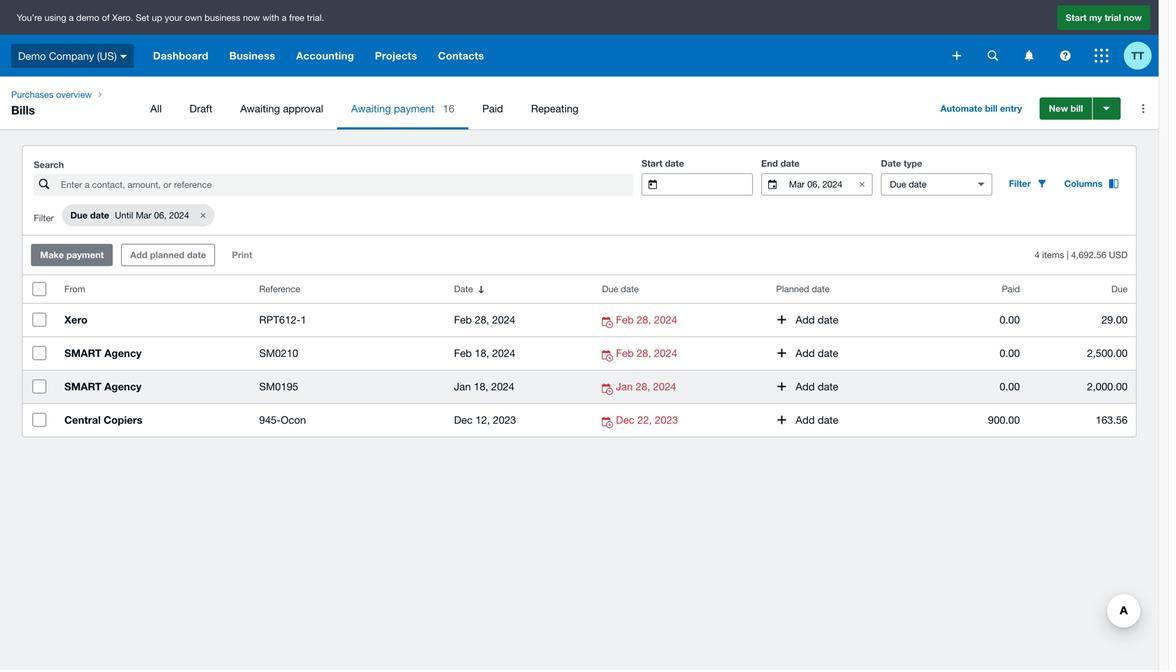 Task type: vqa. For each thing, say whether or not it's contained in the screenshot.


Task type: describe. For each thing, give the bounding box(es) containing it.
2 now from the left
[[1124, 12, 1143, 23]]

2023 for dec 22, 2023
[[655, 414, 678, 426]]

add date button for 163.56
[[766, 406, 850, 434]]

planned date
[[777, 284, 830, 295]]

central
[[64, 414, 101, 426]]

sm0210 link
[[259, 345, 438, 362]]

list of all the bills element
[[23, 275, 1137, 437]]

start my trial now
[[1066, 12, 1143, 23]]

945-ocon link
[[259, 412, 438, 429]]

feb 28, 2024 up "feb 18, 2024"
[[454, 314, 516, 326]]

paid for paid button
[[1002, 284, 1021, 295]]

2024 up jan 28, 2024
[[654, 347, 678, 359]]

2024 right 06,
[[169, 210, 189, 221]]

awaiting payment
[[351, 102, 435, 115]]

163.56
[[1096, 414, 1128, 426]]

due button
[[1029, 275, 1137, 303]]

business button
[[219, 35, 286, 77]]

smart agency link for sm0210
[[56, 337, 251, 370]]

dashboard link
[[143, 35, 219, 77]]

tt button
[[1125, 35, 1159, 77]]

reference
[[259, 284, 300, 295]]

new
[[1049, 103, 1069, 114]]

2 horizontal spatial svg image
[[1095, 49, 1109, 63]]

add date for 163.56
[[796, 414, 839, 426]]

using
[[45, 12, 66, 23]]

1
[[301, 314, 307, 326]]

Search field
[[60, 174, 634, 195]]

start for start date
[[642, 158, 663, 169]]

agency for sm0195
[[104, 381, 142, 393]]

4,692.56
[[1072, 250, 1107, 260]]

28, up "feb 18, 2024"
[[475, 314, 490, 326]]

entry
[[1001, 103, 1023, 114]]

planned
[[777, 284, 810, 295]]

awaiting for awaiting approval
[[240, 102, 280, 115]]

menu inside bills navigation
[[136, 88, 922, 130]]

end date
[[762, 158, 800, 169]]

feb 28, 2024 for smart agency
[[616, 347, 678, 359]]

1 now from the left
[[243, 12, 260, 23]]

sm0195
[[259, 381, 298, 393]]

purchases
[[11, 89, 54, 100]]

new bill button
[[1040, 97, 1093, 120]]

make payment button
[[31, 244, 113, 266]]

12,
[[476, 414, 490, 426]]

paid for paid link
[[483, 102, 503, 115]]

18, for jan
[[474, 381, 489, 393]]

06,
[[154, 210, 167, 221]]

smart agency for sm0195
[[64, 381, 142, 393]]

rpt612-1
[[259, 314, 307, 326]]

start for start my trial now
[[1066, 12, 1087, 23]]

of
[[102, 12, 110, 23]]

4 items | 4,692.56 usd
[[1035, 250, 1128, 260]]

overview
[[56, 89, 92, 100]]

28, for jan 18, 2024
[[636, 381, 651, 393]]

sm0195 link
[[259, 378, 438, 395]]

awaiting approval link
[[226, 88, 337, 130]]

repeating
[[531, 102, 579, 115]]

automate bill entry button
[[933, 97, 1031, 120]]

central copiers link
[[56, 404, 251, 437]]

accounting
[[296, 49, 354, 62]]

until
[[115, 210, 133, 221]]

end
[[762, 158, 778, 169]]

add date button for 2,500.00
[[766, 339, 850, 367]]

due date button
[[594, 275, 768, 303]]

0.00 for 2,500.00
[[1000, 347, 1021, 359]]

tt
[[1132, 49, 1145, 62]]

awaiting approval
[[240, 102, 324, 115]]

usd
[[1110, 250, 1128, 260]]

draft link
[[176, 88, 226, 130]]

feb up the jan 18, 2024
[[454, 347, 472, 359]]

add inside popup button
[[130, 250, 148, 260]]

add for feb 18, 2024
[[796, 347, 815, 359]]

demo
[[18, 50, 46, 62]]

paid link
[[469, 88, 517, 130]]

2024 down the date button
[[492, 314, 516, 326]]

filter inside filter button
[[1010, 178, 1031, 189]]

purchases overview
[[11, 89, 92, 100]]

central copiers
[[64, 414, 143, 426]]

2024 down due date 'button'
[[654, 314, 678, 326]]

945-
[[259, 414, 281, 426]]

add date button for 2,000.00
[[766, 373, 850, 401]]

due date
[[602, 284, 639, 295]]

add date button for 29.00
[[766, 306, 850, 334]]

due for due
[[1112, 284, 1128, 295]]

planned date button
[[768, 275, 938, 303]]

planned
[[150, 250, 185, 260]]

demo company (us) button
[[0, 35, 143, 77]]

29.00
[[1102, 314, 1128, 326]]

add planned date
[[130, 250, 206, 260]]

date for date
[[454, 284, 473, 295]]

due date until mar 06, 2024
[[70, 210, 189, 221]]

business
[[229, 49, 275, 62]]

type
[[904, 158, 923, 169]]

feb up "feb 18, 2024"
[[454, 314, 472, 326]]

trial.
[[307, 12, 324, 23]]

|
[[1067, 250, 1069, 260]]

draft
[[190, 102, 213, 115]]

due for due date until mar 06, 2024
[[70, 210, 88, 221]]

dec for dec 22, 2023
[[616, 414, 635, 426]]

your
[[165, 12, 183, 23]]

add planned date button
[[121, 244, 215, 266]]

business
[[205, 12, 241, 23]]

add date for 29.00
[[796, 314, 839, 326]]

add date for 2,000.00
[[796, 381, 839, 393]]

paid button
[[938, 275, 1029, 303]]

smart agency link for sm0195
[[56, 370, 251, 404]]

set
[[136, 12, 149, 23]]

columns
[[1065, 178, 1103, 189]]

16
[[443, 102, 455, 115]]

bill for automate
[[986, 103, 998, 114]]

svg image inside demo company (us) popup button
[[120, 55, 127, 58]]

jan 18, 2024
[[454, 381, 515, 393]]

overdue icon image for jan 18, 2024
[[602, 384, 616, 395]]

feb down 'due date'
[[616, 314, 634, 326]]



Task type: locate. For each thing, give the bounding box(es) containing it.
agency down xero link
[[104, 347, 142, 360]]

smart agency link down from button
[[56, 337, 251, 370]]

1 vertical spatial smart
[[64, 381, 102, 393]]

smart for sm0195
[[64, 381, 102, 393]]

3 overdue icon image from the top
[[602, 384, 616, 395]]

smart
[[64, 347, 102, 360], [64, 381, 102, 393]]

2024 up the jan 18, 2024
[[492, 347, 516, 359]]

0 horizontal spatial svg image
[[120, 55, 127, 58]]

contacts button
[[428, 35, 495, 77]]

payment for make payment
[[66, 250, 104, 260]]

0 horizontal spatial svg image
[[953, 52, 962, 60]]

22,
[[638, 414, 652, 426]]

jan for jan 18, 2024
[[454, 381, 471, 393]]

0 horizontal spatial awaiting
[[240, 102, 280, 115]]

sm0210
[[259, 347, 298, 359]]

1 vertical spatial agency
[[104, 381, 142, 393]]

1 jan from the left
[[454, 381, 471, 393]]

start inside banner
[[1066, 12, 1087, 23]]

make payment
[[40, 250, 104, 260]]

1 horizontal spatial start
[[1066, 12, 1087, 23]]

2023 right the 22,
[[655, 414, 678, 426]]

own
[[185, 12, 202, 23]]

you're using a demo of xero. set up your own business now with a free trial.
[[17, 12, 324, 23]]

2 horizontal spatial svg image
[[1061, 50, 1071, 61]]

a left the free
[[282, 12, 287, 23]]

28,
[[475, 314, 490, 326], [637, 314, 652, 326], [637, 347, 652, 359], [636, 381, 651, 393]]

now left with
[[243, 12, 260, 23]]

add for dec 12, 2023
[[796, 414, 815, 426]]

all link
[[136, 88, 176, 130]]

0 horizontal spatial now
[[243, 12, 260, 23]]

1 overdue icon image from the top
[[602, 317, 616, 328]]

2 smart agency from the top
[[64, 381, 142, 393]]

smart agency link up copiers
[[56, 370, 251, 404]]

xero
[[64, 314, 88, 326]]

date type
[[881, 158, 923, 169]]

2,500.00
[[1088, 347, 1128, 359]]

clear image
[[849, 171, 877, 198]]

1 horizontal spatial filter
[[1010, 178, 1031, 189]]

0.00 for 29.00
[[1000, 314, 1021, 326]]

overdue icon image down 'due date'
[[602, 317, 616, 328]]

0 vertical spatial smart agency
[[64, 347, 142, 360]]

up
[[152, 12, 162, 23]]

bills navigation
[[0, 77, 1159, 130]]

dec left the 22,
[[616, 414, 635, 426]]

2 dec from the left
[[616, 414, 635, 426]]

date
[[665, 158, 684, 169], [781, 158, 800, 169], [90, 210, 109, 221], [187, 250, 206, 260], [621, 284, 639, 295], [812, 284, 830, 295], [818, 314, 839, 326], [818, 347, 839, 359], [818, 381, 839, 393], [818, 414, 839, 426]]

date
[[881, 158, 902, 169], [454, 284, 473, 295]]

2 bill from the left
[[1071, 103, 1084, 114]]

bill inside "automate bill entry" popup button
[[986, 103, 998, 114]]

bill right new
[[1071, 103, 1084, 114]]

accounting button
[[286, 35, 365, 77]]

2023
[[493, 414, 516, 426], [655, 414, 678, 426]]

0 vertical spatial smart
[[64, 347, 102, 360]]

smart down xero
[[64, 347, 102, 360]]

1 vertical spatial start
[[642, 158, 663, 169]]

2 overdue icon image from the top
[[602, 351, 616, 362]]

0 horizontal spatial bill
[[986, 103, 998, 114]]

svg image
[[988, 50, 999, 61], [1061, 50, 1071, 61], [953, 52, 962, 60]]

feb 28, 2024 up jan 28, 2024
[[616, 347, 678, 359]]

1 smart from the top
[[64, 347, 102, 360]]

smart agency for sm0210
[[64, 347, 142, 360]]

date inside button
[[454, 284, 473, 295]]

awaiting
[[240, 102, 280, 115], [351, 102, 391, 115]]

payment inside button
[[66, 250, 104, 260]]

0 horizontal spatial a
[[69, 12, 74, 23]]

0.00 for 2,000.00
[[1000, 381, 1021, 393]]

banner
[[0, 0, 1159, 77]]

1 horizontal spatial dec
[[616, 414, 635, 426]]

2 a from the left
[[282, 12, 287, 23]]

1 horizontal spatial bill
[[1071, 103, 1084, 114]]

2 awaiting from the left
[[351, 102, 391, 115]]

End date field
[[788, 174, 848, 195]]

1 horizontal spatial payment
[[394, 102, 435, 115]]

automate bill entry
[[941, 103, 1023, 114]]

due inside 'button'
[[602, 284, 619, 295]]

0 horizontal spatial date
[[454, 284, 473, 295]]

demo
[[76, 12, 99, 23]]

0 horizontal spatial start
[[642, 158, 663, 169]]

search
[[34, 159, 64, 170]]

900.00
[[989, 414, 1021, 426]]

0 vertical spatial 0.00
[[1000, 314, 1021, 326]]

reference button
[[251, 275, 446, 303]]

28, for feb 28, 2024
[[637, 314, 652, 326]]

svg image up automate bill entry
[[988, 50, 999, 61]]

smart up central
[[64, 381, 102, 393]]

date up "feb 18, 2024"
[[454, 284, 473, 295]]

18, up the jan 18, 2024
[[475, 347, 490, 359]]

1 dec from the left
[[454, 414, 473, 426]]

1 horizontal spatial date
[[881, 158, 902, 169]]

payment inside menu
[[394, 102, 435, 115]]

overdue icon image up dec 22, 2023
[[602, 384, 616, 395]]

print button
[[224, 244, 261, 266]]

4 overdue icon image from the top
[[602, 417, 616, 429]]

jan for jan 28, 2024
[[616, 381, 633, 393]]

a
[[69, 12, 74, 23], [282, 12, 287, 23]]

paid inside bills navigation
[[483, 102, 503, 115]]

now
[[243, 12, 260, 23], [1124, 12, 1143, 23]]

1 0.00 from the top
[[1000, 314, 1021, 326]]

filter
[[1010, 178, 1031, 189], [34, 213, 54, 224]]

awaiting for awaiting payment
[[351, 102, 391, 115]]

payment for awaiting payment
[[394, 102, 435, 115]]

0 vertical spatial start
[[1066, 12, 1087, 23]]

smart agency link
[[56, 337, 251, 370], [56, 370, 251, 404]]

dec left 12,
[[454, 414, 473, 426]]

18,
[[475, 347, 490, 359], [474, 381, 489, 393]]

1 a from the left
[[69, 12, 74, 23]]

feb up jan 28, 2024
[[616, 347, 634, 359]]

print
[[232, 250, 252, 260]]

1 horizontal spatial svg image
[[1025, 50, 1034, 61]]

0 vertical spatial date
[[881, 158, 902, 169]]

0 vertical spatial payment
[[394, 102, 435, 115]]

a right using
[[69, 12, 74, 23]]

Start date field
[[668, 174, 753, 195]]

1 horizontal spatial jan
[[616, 381, 633, 393]]

banner containing dashboard
[[0, 0, 1159, 77]]

2023 for dec 12, 2023
[[493, 414, 516, 426]]

awaiting inside awaiting approval link
[[240, 102, 280, 115]]

28, for feb 18, 2024
[[637, 347, 652, 359]]

4
[[1035, 250, 1040, 260]]

1 smart agency from the top
[[64, 347, 142, 360]]

2,000.00
[[1088, 381, 1128, 393]]

smart for sm0210
[[64, 347, 102, 360]]

0 horizontal spatial filter
[[34, 213, 54, 224]]

1 vertical spatial filter
[[34, 213, 54, 224]]

svg image up the automate
[[953, 52, 962, 60]]

filter up make
[[34, 213, 54, 224]]

bill inside new bill button
[[1071, 103, 1084, 114]]

1 add date from the top
[[796, 314, 839, 326]]

3 add date from the top
[[796, 381, 839, 393]]

awaiting down projects
[[351, 102, 391, 115]]

jan
[[454, 381, 471, 393], [616, 381, 633, 393]]

1 vertical spatial date
[[454, 284, 473, 295]]

2023 right 12,
[[493, 414, 516, 426]]

2 add date from the top
[[796, 347, 839, 359]]

1 horizontal spatial a
[[282, 12, 287, 23]]

overdue icon image
[[602, 317, 616, 328], [602, 351, 616, 362], [602, 384, 616, 395], [602, 417, 616, 429]]

18, for feb
[[475, 347, 490, 359]]

bills
[[11, 103, 35, 117]]

delete button
[[189, 202, 217, 229]]

3 add date button from the top
[[766, 373, 850, 401]]

0 horizontal spatial paid
[[483, 102, 503, 115]]

due inside button
[[1112, 284, 1128, 295]]

agency for sm0210
[[104, 347, 142, 360]]

now right trial
[[1124, 12, 1143, 23]]

1 vertical spatial payment
[[66, 250, 104, 260]]

jan up dec 22, 2023
[[616, 381, 633, 393]]

0 vertical spatial paid
[[483, 102, 503, 115]]

1 smart agency link from the top
[[56, 337, 251, 370]]

projects
[[375, 49, 417, 62]]

overdue icon image for feb 28, 2024
[[602, 317, 616, 328]]

1 horizontal spatial paid
[[1002, 284, 1021, 295]]

due for due date
[[602, 284, 619, 295]]

0 vertical spatial filter
[[1010, 178, 1031, 189]]

2 vertical spatial 0.00
[[1000, 381, 1021, 393]]

date inside button
[[812, 284, 830, 295]]

overdue icon image for dec 12, 2023
[[602, 417, 616, 429]]

2 smart from the top
[[64, 381, 102, 393]]

date for date type
[[881, 158, 902, 169]]

2 0.00 from the top
[[1000, 347, 1021, 359]]

jan down "feb 18, 2024"
[[454, 381, 471, 393]]

all
[[150, 102, 162, 115]]

payment left the 16
[[394, 102, 435, 115]]

svg image
[[1095, 49, 1109, 63], [1025, 50, 1034, 61], [120, 55, 127, 58]]

mar
[[136, 210, 152, 221]]

feb 18, 2024
[[454, 347, 516, 359]]

1 vertical spatial 18,
[[474, 381, 489, 393]]

3 0.00 from the top
[[1000, 381, 1021, 393]]

overdue icon image for feb 18, 2024
[[602, 351, 616, 362]]

2 jan from the left
[[616, 381, 633, 393]]

1 horizontal spatial awaiting
[[351, 102, 391, 115]]

smart agency down xero
[[64, 347, 142, 360]]

1 vertical spatial 0.00
[[1000, 347, 1021, 359]]

ocon
[[281, 414, 306, 426]]

date left type
[[881, 158, 902, 169]]

bill left entry
[[986, 103, 998, 114]]

1 2023 from the left
[[493, 414, 516, 426]]

overdue icon image left the 22,
[[602, 417, 616, 429]]

2 horizontal spatial due
[[1112, 284, 1128, 295]]

2024 up dec 22, 2023
[[653, 381, 677, 393]]

dashboard
[[153, 49, 208, 62]]

make
[[40, 250, 64, 260]]

2 agency from the top
[[104, 381, 142, 393]]

with
[[263, 12, 279, 23]]

add for jan 18, 2024
[[796, 381, 815, 393]]

automate
[[941, 103, 983, 114]]

due
[[70, 210, 88, 221], [602, 284, 619, 295], [1112, 284, 1128, 295]]

18, up 12,
[[474, 381, 489, 393]]

1 bill from the left
[[986, 103, 998, 114]]

2 2023 from the left
[[655, 414, 678, 426]]

2024 up dec 12, 2023
[[491, 381, 515, 393]]

1 vertical spatial smart agency
[[64, 381, 142, 393]]

rpt612-
[[259, 314, 301, 326]]

dec 12, 2023
[[454, 414, 516, 426]]

xero link
[[56, 303, 251, 337]]

overflow menu image
[[1130, 95, 1158, 123]]

0 horizontal spatial jan
[[454, 381, 471, 393]]

dec for dec 12, 2023
[[454, 414, 473, 426]]

smart agency up central copiers
[[64, 381, 142, 393]]

approval
[[283, 102, 324, 115]]

0 vertical spatial 18,
[[475, 347, 490, 359]]

0 vertical spatial agency
[[104, 347, 142, 360]]

overdue icon image up jan 28, 2024
[[602, 351, 616, 362]]

you're
[[17, 12, 42, 23]]

4 add date from the top
[[796, 414, 839, 426]]

payment right make
[[66, 250, 104, 260]]

1 horizontal spatial due
[[602, 284, 619, 295]]

menu
[[136, 88, 922, 130]]

1 horizontal spatial svg image
[[988, 50, 999, 61]]

menu containing all
[[136, 88, 922, 130]]

2024
[[169, 210, 189, 221], [492, 314, 516, 326], [654, 314, 678, 326], [492, 347, 516, 359], [654, 347, 678, 359], [491, 381, 515, 393], [653, 381, 677, 393]]

2 add date button from the top
[[766, 339, 850, 367]]

trial
[[1105, 12, 1122, 23]]

xero.
[[112, 12, 133, 23]]

0 horizontal spatial due
[[70, 210, 88, 221]]

28, down 'due date'
[[637, 314, 652, 326]]

demo company (us)
[[18, 50, 117, 62]]

1 awaiting from the left
[[240, 102, 280, 115]]

1 horizontal spatial now
[[1124, 12, 1143, 23]]

new bill
[[1049, 103, 1084, 114]]

4 add date button from the top
[[766, 406, 850, 434]]

bill for new
[[1071, 103, 1084, 114]]

my
[[1090, 12, 1103, 23]]

add date for 2,500.00
[[796, 347, 839, 359]]

1 vertical spatial paid
[[1002, 284, 1021, 295]]

delete image
[[201, 213, 206, 218]]

date inside 'button'
[[621, 284, 639, 295]]

awaiting left approval
[[240, 102, 280, 115]]

0 horizontal spatial 2023
[[493, 414, 516, 426]]

start date
[[642, 158, 684, 169]]

purchases overview link
[[6, 88, 98, 102]]

2 smart agency link from the top
[[56, 370, 251, 404]]

dec 22, 2023
[[616, 414, 678, 426]]

28, up the 22,
[[636, 381, 651, 393]]

smart agency
[[64, 347, 142, 360], [64, 381, 142, 393]]

filter left the columns
[[1010, 178, 1031, 189]]

Date type field
[[882, 174, 966, 195]]

0 horizontal spatial dec
[[454, 414, 473, 426]]

copiers
[[104, 414, 143, 426]]

(us)
[[97, 50, 117, 62]]

projects button
[[365, 35, 428, 77]]

945-ocon
[[259, 414, 306, 426]]

1 horizontal spatial 2023
[[655, 414, 678, 426]]

agency up copiers
[[104, 381, 142, 393]]

paid inside button
[[1002, 284, 1021, 295]]

repeating link
[[517, 88, 593, 130]]

svg image up new bill
[[1061, 50, 1071, 61]]

1 add date button from the top
[[766, 306, 850, 334]]

0 horizontal spatial payment
[[66, 250, 104, 260]]

free
[[289, 12, 305, 23]]

from button
[[56, 275, 251, 303]]

feb 28, 2024 down 'due date'
[[616, 314, 678, 326]]

1 agency from the top
[[104, 347, 142, 360]]

add for feb 28, 2024
[[796, 314, 815, 326]]

28, up jan 28, 2024
[[637, 347, 652, 359]]

feb 28, 2024 for xero
[[616, 314, 678, 326]]



